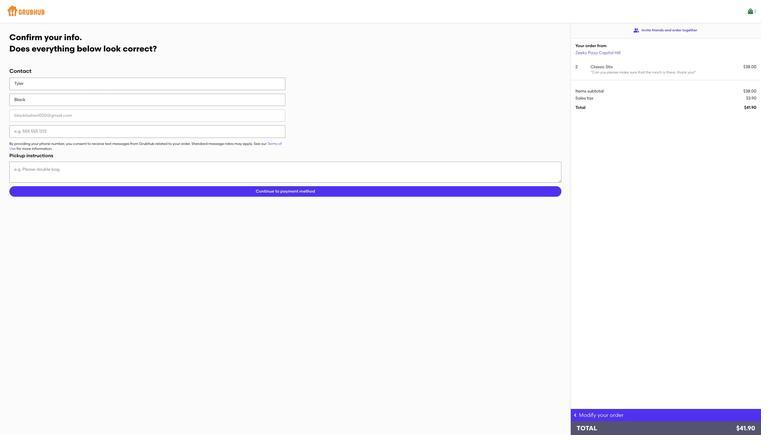 Task type: locate. For each thing, give the bounding box(es) containing it.
our
[[261, 142, 267, 146]]

total down sales
[[576, 105, 586, 110]]

1 vertical spatial you
[[66, 142, 72, 146]]

to left payment
[[275, 189, 280, 194]]

$38.00 " can you please make sure that the ranch is there, thank you! "
[[591, 64, 757, 74]]

you left consent
[[66, 142, 72, 146]]

from up zeeks pizza capitol hill link
[[598, 43, 607, 48]]

1 horizontal spatial order
[[610, 412, 624, 419]]

grubhub
[[139, 142, 155, 146]]

1 vertical spatial order
[[586, 43, 597, 48]]

order right modify
[[610, 412, 624, 419]]

2 $38.00 from the top
[[744, 89, 757, 94]]

your
[[576, 43, 585, 48]]

from
[[598, 43, 607, 48], [130, 142, 138, 146]]

" right the thank
[[695, 70, 697, 74]]

order.
[[181, 142, 191, 146]]

order right "and"
[[673, 28, 682, 32]]

1 horizontal spatial you
[[601, 70, 607, 74]]

"
[[591, 70, 593, 74], [695, 70, 697, 74]]

$38.00 inside $38.00 " can you please make sure that the ranch is there, thank you! "
[[744, 64, 757, 69]]

2 horizontal spatial order
[[673, 28, 682, 32]]

1 $38.00 from the top
[[744, 64, 757, 69]]

1 horizontal spatial from
[[598, 43, 607, 48]]

0 vertical spatial order
[[673, 28, 682, 32]]

terms of use link
[[9, 142, 282, 151]]

look
[[103, 44, 121, 54]]

can
[[593, 70, 600, 74]]

svg image
[[574, 413, 578, 418]]

providing
[[14, 142, 30, 146]]

1 vertical spatial 2
[[576, 64, 578, 69]]

information.
[[32, 147, 53, 151]]

zeeks pizza capitol hill link
[[576, 50, 621, 55]]

modify your order
[[580, 412, 624, 419]]

together
[[683, 28, 698, 32]]

sales tax
[[576, 96, 594, 101]]

apply.
[[243, 142, 253, 146]]

your order from zeeks pizza capitol hill
[[576, 43, 621, 55]]

continue to payment method
[[256, 189, 315, 194]]

messages
[[112, 142, 130, 146]]

to
[[88, 142, 91, 146], [168, 142, 172, 146], [275, 189, 280, 194]]

1 horizontal spatial "
[[695, 70, 697, 74]]

hill
[[615, 50, 621, 55]]

Email email field
[[9, 110, 286, 122]]

make
[[620, 70, 629, 74]]

friends
[[653, 28, 664, 32]]

$41.90
[[745, 105, 757, 110], [737, 425, 756, 432]]

see
[[254, 142, 260, 146]]

you!
[[688, 70, 695, 74]]

0 horizontal spatial from
[[130, 142, 138, 146]]

your up 'everything'
[[44, 32, 62, 42]]

2 horizontal spatial to
[[275, 189, 280, 194]]

instructions
[[26, 153, 53, 159]]

you down the classic stix
[[601, 70, 607, 74]]

1 vertical spatial total
[[577, 425, 598, 432]]

continue to payment method button
[[9, 186, 562, 197]]

1 vertical spatial $38.00
[[744, 89, 757, 94]]

your right modify
[[598, 412, 609, 419]]

for more information.
[[16, 147, 53, 151]]

sales
[[576, 96, 587, 101]]

related
[[155, 142, 168, 146]]

1 horizontal spatial 2
[[755, 9, 757, 14]]

zeeks
[[576, 50, 587, 55]]

use
[[9, 147, 16, 151]]

your left order.
[[173, 142, 180, 146]]

you inside $38.00 " can you please make sure that the ranch is there, thank you! "
[[601, 70, 607, 74]]

everything
[[32, 44, 75, 54]]

$38.00
[[744, 64, 757, 69], [744, 89, 757, 94]]

0 horizontal spatial "
[[591, 70, 593, 74]]

" down classic
[[591, 70, 593, 74]]

0 vertical spatial you
[[601, 70, 607, 74]]

order up pizza
[[586, 43, 597, 48]]

people icon image
[[634, 28, 640, 33]]

0 horizontal spatial order
[[586, 43, 597, 48]]

Last name text field
[[9, 94, 286, 106]]

order
[[673, 28, 682, 32], [586, 43, 597, 48], [610, 412, 624, 419]]

2
[[755, 9, 757, 14], [576, 64, 578, 69]]

pickup instructions
[[9, 153, 53, 159]]

0 horizontal spatial 2
[[576, 64, 578, 69]]

2 " from the left
[[695, 70, 697, 74]]

to right related at the left top of page
[[168, 142, 172, 146]]

from inside "your order from zeeks pizza capitol hill"
[[598, 43, 607, 48]]

receive
[[92, 142, 104, 146]]

your
[[44, 32, 62, 42], [31, 142, 39, 146], [173, 142, 180, 146], [598, 412, 609, 419]]

and
[[665, 28, 672, 32]]

invite friends and order together
[[642, 28, 698, 32]]

1 vertical spatial $41.90
[[737, 425, 756, 432]]

0 vertical spatial $38.00
[[744, 64, 757, 69]]

total down modify
[[577, 425, 598, 432]]

0 vertical spatial 2
[[755, 9, 757, 14]]

items
[[576, 89, 587, 94]]

from left grubhub
[[130, 142, 138, 146]]

0 vertical spatial from
[[598, 43, 607, 48]]

pickup
[[9, 153, 25, 159]]

number,
[[51, 142, 65, 146]]

message
[[209, 142, 224, 146]]

sure
[[630, 70, 637, 74]]

2 vertical spatial order
[[610, 412, 624, 419]]

below
[[77, 44, 102, 54]]

total
[[576, 105, 586, 110], [577, 425, 598, 432]]

of
[[279, 142, 282, 146]]

you
[[601, 70, 607, 74], [66, 142, 72, 146]]

to left receive
[[88, 142, 91, 146]]

0 horizontal spatial you
[[66, 142, 72, 146]]

Phone telephone field
[[9, 125, 286, 138]]

may
[[235, 142, 242, 146]]



Task type: vqa. For each thing, say whether or not it's contained in the screenshot.
custar link
no



Task type: describe. For each thing, give the bounding box(es) containing it.
correct?
[[123, 44, 157, 54]]

phone
[[39, 142, 50, 146]]

0 vertical spatial $41.90
[[745, 105, 757, 110]]

your inside confirm your info. does everything below look correct?
[[44, 32, 62, 42]]

$3.90
[[747, 96, 757, 101]]

confirm your info. does everything below look correct?
[[9, 32, 157, 54]]

please
[[608, 70, 619, 74]]

contact
[[9, 68, 31, 75]]

subtotal
[[588, 89, 604, 94]]

invite
[[642, 28, 652, 32]]

to inside button
[[275, 189, 280, 194]]

method
[[300, 189, 315, 194]]

1 horizontal spatial to
[[168, 142, 172, 146]]

$38.00 for $38.00 " can you please make sure that the ranch is there, thank you! "
[[744, 64, 757, 69]]

2 button
[[748, 6, 757, 17]]

info.
[[64, 32, 82, 42]]

for
[[17, 147, 21, 151]]

does
[[9, 44, 30, 54]]

order inside invite friends and order together button
[[673, 28, 682, 32]]

items subtotal
[[576, 89, 604, 94]]

main navigation navigation
[[0, 0, 762, 23]]

$38.00 for $38.00
[[744, 89, 757, 94]]

there,
[[667, 70, 677, 74]]

by providing your phone number, you consent to receive text messages from grubhub related to your order. standard message rates may apply. see our
[[9, 142, 268, 146]]

2 inside button
[[755, 9, 757, 14]]

0 horizontal spatial to
[[88, 142, 91, 146]]

standard
[[192, 142, 208, 146]]

continue
[[256, 189, 274, 194]]

the
[[646, 70, 652, 74]]

classic
[[591, 64, 605, 69]]

confirm
[[9, 32, 42, 42]]

order inside "your order from zeeks pizza capitol hill"
[[586, 43, 597, 48]]

terms
[[268, 142, 278, 146]]

1 vertical spatial from
[[130, 142, 138, 146]]

by
[[9, 142, 13, 146]]

text
[[105, 142, 112, 146]]

that
[[638, 70, 645, 74]]

payment
[[281, 189, 299, 194]]

terms of use
[[9, 142, 282, 151]]

stix
[[606, 64, 613, 69]]

First name text field
[[9, 78, 286, 90]]

consent
[[73, 142, 87, 146]]

your up for more information.
[[31, 142, 39, 146]]

classic stix
[[591, 64, 613, 69]]

more
[[22, 147, 31, 151]]

capitol
[[599, 50, 614, 55]]

0 vertical spatial total
[[576, 105, 586, 110]]

Pickup instructions text field
[[9, 162, 562, 183]]

tax
[[587, 96, 594, 101]]

pizza
[[588, 50, 598, 55]]

1 " from the left
[[591, 70, 593, 74]]

rates
[[225, 142, 234, 146]]

modify
[[580, 412, 597, 419]]

thank
[[678, 70, 687, 74]]

ranch
[[653, 70, 663, 74]]

invite friends and order together button
[[634, 25, 698, 36]]

is
[[664, 70, 666, 74]]



